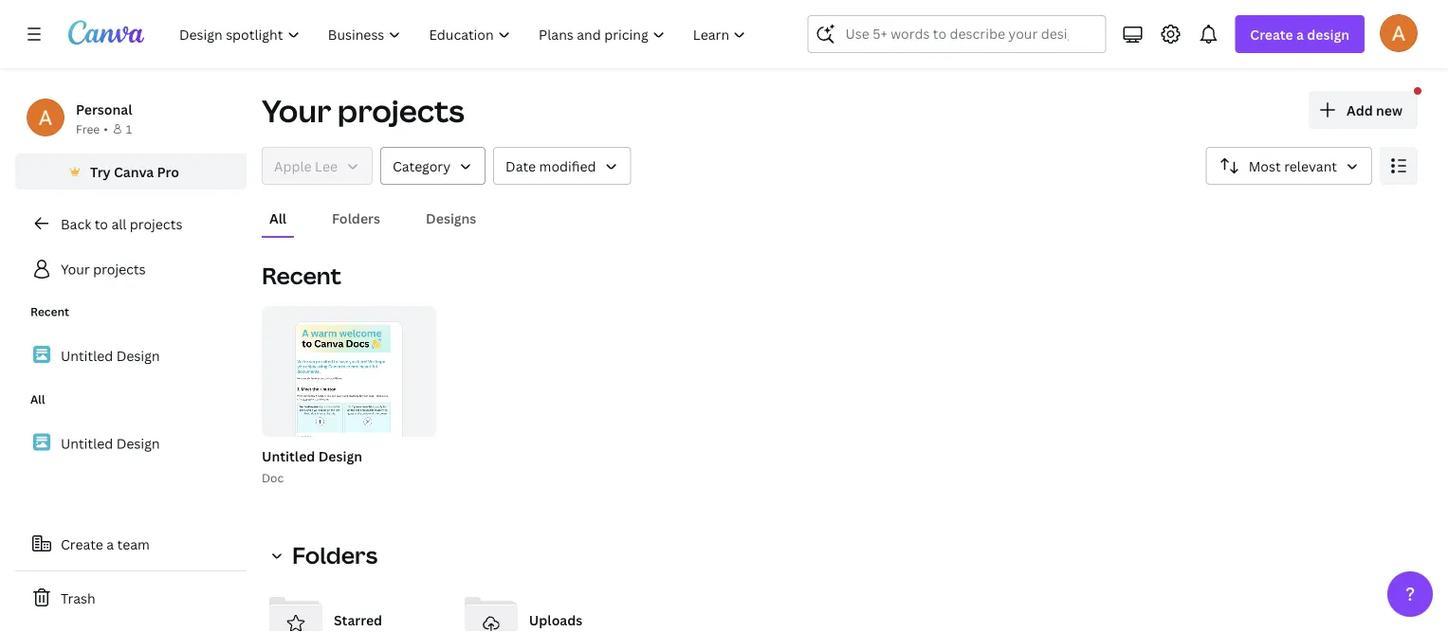 Task type: describe. For each thing, give the bounding box(es) containing it.
design inside untitled design doc
[[318, 447, 362, 465]]

doc
[[262, 470, 284, 486]]

relevant
[[1284, 157, 1337, 175]]

1
[[126, 121, 132, 137]]

a for team
[[106, 535, 114, 553]]

free •
[[76, 121, 108, 137]]

most
[[1249, 157, 1281, 175]]

1 vertical spatial your projects
[[61, 260, 146, 278]]

folders button
[[262, 537, 389, 575]]

create for create a team
[[61, 535, 103, 553]]

designs
[[426, 209, 476, 227]]

new
[[1376, 101, 1403, 119]]

uploads link
[[457, 586, 637, 633]]

a for design
[[1296, 25, 1304, 43]]

0 vertical spatial projects
[[337, 90, 464, 131]]

modified
[[539, 157, 596, 175]]

untitled inside untitled design doc
[[262, 447, 315, 465]]

Owner button
[[262, 147, 373, 185]]

Category button
[[380, 147, 486, 185]]

your projects link
[[15, 250, 247, 288]]

try canva pro
[[90, 163, 179, 181]]

create for create a design
[[1250, 25, 1293, 43]]

trash
[[61, 589, 95, 607]]

0 horizontal spatial your
[[61, 260, 90, 278]]

2 untitled design link from the top
[[15, 423, 247, 464]]

back to all projects link
[[15, 205, 247, 243]]

trash link
[[15, 579, 247, 617]]

Sort by button
[[1206, 147, 1372, 185]]

Date modified button
[[493, 147, 631, 185]]

to
[[94, 215, 108, 233]]

design for second the untitled design link from the bottom of the page
[[116, 347, 160, 365]]

uploads
[[529, 611, 582, 629]]

2 vertical spatial projects
[[93, 260, 146, 278]]

Search search field
[[845, 16, 1068, 52]]

add new
[[1347, 101, 1403, 119]]

lee
[[315, 157, 338, 175]]

back to all projects
[[61, 215, 182, 233]]



Task type: locate. For each thing, give the bounding box(es) containing it.
recent down all button
[[262, 260, 341, 291]]

0 vertical spatial your
[[262, 90, 331, 131]]

folders button
[[324, 200, 388, 236]]

1 vertical spatial your
[[61, 260, 90, 278]]

0 horizontal spatial a
[[106, 535, 114, 553]]

create left the 'design' on the right top
[[1250, 25, 1293, 43]]

0 vertical spatial folders
[[332, 209, 380, 227]]

all button
[[262, 200, 294, 236]]

recent down the your projects link
[[30, 304, 69, 320]]

1 vertical spatial untitled design link
[[15, 423, 247, 464]]

all
[[269, 209, 286, 227], [30, 392, 45, 407]]

projects down all
[[93, 260, 146, 278]]

a left the 'design' on the right top
[[1296, 25, 1304, 43]]

1 vertical spatial untitled design
[[61, 435, 160, 453]]

personal
[[76, 100, 132, 118]]

folders down lee
[[332, 209, 380, 227]]

your up apple
[[262, 90, 331, 131]]

recent
[[262, 260, 341, 291], [30, 304, 69, 320]]

projects
[[337, 90, 464, 131], [130, 215, 182, 233], [93, 260, 146, 278]]

all
[[111, 215, 126, 233]]

1 horizontal spatial your
[[262, 90, 331, 131]]

your
[[262, 90, 331, 131], [61, 260, 90, 278]]

date modified
[[506, 157, 596, 175]]

0 vertical spatial your projects
[[262, 90, 464, 131]]

1 vertical spatial a
[[106, 535, 114, 553]]

folders
[[332, 209, 380, 227], [292, 540, 378, 571]]

2 untitled design from the top
[[61, 435, 160, 453]]

a
[[1296, 25, 1304, 43], [106, 535, 114, 553]]

0 horizontal spatial recent
[[30, 304, 69, 320]]

your down the back at the top of the page
[[61, 260, 90, 278]]

top level navigation element
[[167, 15, 762, 53]]

0 vertical spatial all
[[269, 209, 286, 227]]

design
[[1307, 25, 1349, 43]]

your projects down to
[[61, 260, 146, 278]]

1 vertical spatial projects
[[130, 215, 182, 233]]

1 untitled design link from the top
[[15, 336, 247, 376]]

starred link
[[262, 586, 442, 633]]

team
[[117, 535, 150, 553]]

0 vertical spatial untitled design
[[61, 347, 160, 365]]

your projects
[[262, 90, 464, 131], [61, 260, 146, 278]]

canva
[[114, 163, 154, 181]]

1 vertical spatial all
[[30, 392, 45, 407]]

1 vertical spatial folders
[[292, 540, 378, 571]]

folders inside button
[[332, 209, 380, 227]]

apple lee image
[[1380, 14, 1418, 52]]

design for 2nd the untitled design link from the top of the page
[[116, 435, 160, 453]]

design
[[116, 347, 160, 365], [116, 435, 160, 453], [318, 447, 362, 465]]

untitled design doc
[[262, 447, 362, 486]]

1 untitled design from the top
[[61, 347, 160, 365]]

apple
[[274, 157, 312, 175]]

a inside button
[[106, 535, 114, 553]]

0 vertical spatial untitled design link
[[15, 336, 247, 376]]

pro
[[157, 163, 179, 181]]

category
[[393, 157, 451, 175]]

untitled design
[[61, 347, 160, 365], [61, 435, 160, 453]]

date
[[506, 157, 536, 175]]

add
[[1347, 101, 1373, 119]]

try
[[90, 163, 111, 181]]

designs button
[[418, 200, 484, 236]]

create left team
[[61, 535, 103, 553]]

starred
[[334, 611, 382, 629]]

1 horizontal spatial all
[[269, 209, 286, 227]]

1 horizontal spatial create
[[1250, 25, 1293, 43]]

most relevant
[[1249, 157, 1337, 175]]

a left team
[[106, 535, 114, 553]]

free
[[76, 121, 100, 137]]

create
[[1250, 25, 1293, 43], [61, 535, 103, 553]]

1 horizontal spatial your projects
[[262, 90, 464, 131]]

projects up category
[[337, 90, 464, 131]]

your projects up lee
[[262, 90, 464, 131]]

try canva pro button
[[15, 154, 247, 190]]

0 horizontal spatial your projects
[[61, 260, 146, 278]]

a inside 'dropdown button'
[[1296, 25, 1304, 43]]

0 vertical spatial recent
[[262, 260, 341, 291]]

•
[[104, 121, 108, 137]]

untitled
[[61, 347, 113, 365], [61, 435, 113, 453], [262, 447, 315, 465]]

1 horizontal spatial a
[[1296, 25, 1304, 43]]

1 vertical spatial recent
[[30, 304, 69, 320]]

create inside 'dropdown button'
[[1250, 25, 1293, 43]]

0 horizontal spatial all
[[30, 392, 45, 407]]

0 horizontal spatial create
[[61, 535, 103, 553]]

untitled design link
[[15, 336, 247, 376], [15, 423, 247, 464]]

0 vertical spatial create
[[1250, 25, 1293, 43]]

1 horizontal spatial recent
[[262, 260, 341, 291]]

create a design button
[[1235, 15, 1365, 53]]

folders inside dropdown button
[[292, 540, 378, 571]]

all inside button
[[269, 209, 286, 227]]

0 vertical spatial a
[[1296, 25, 1304, 43]]

None search field
[[807, 15, 1106, 53]]

untitled design button
[[262, 445, 362, 468]]

create a design
[[1250, 25, 1349, 43]]

back
[[61, 215, 91, 233]]

add new button
[[1309, 91, 1418, 129]]

1 vertical spatial create
[[61, 535, 103, 553]]

create a team
[[61, 535, 150, 553]]

create a team button
[[15, 525, 247, 563]]

folders up 'starred' link
[[292, 540, 378, 571]]

create inside button
[[61, 535, 103, 553]]

projects right all
[[130, 215, 182, 233]]

apple lee
[[274, 157, 338, 175]]



Task type: vqa. For each thing, say whether or not it's contained in the screenshot.
the Presentation by Vero García link
no



